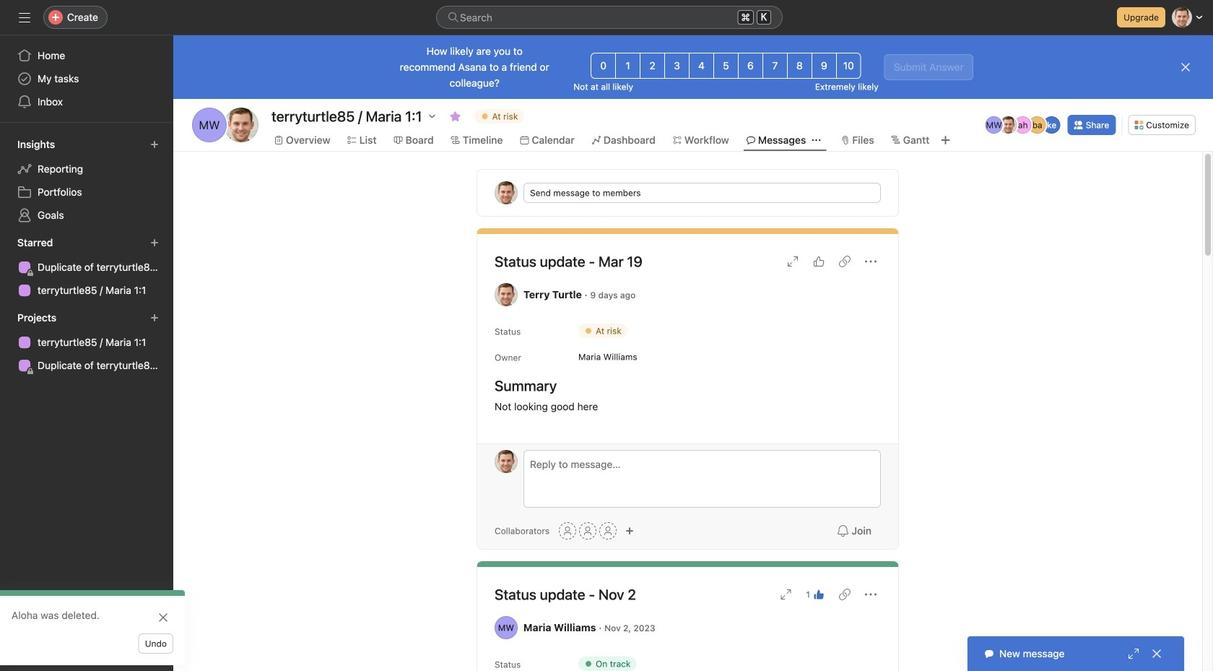 Task type: locate. For each thing, give the bounding box(es) containing it.
more actions image
[[865, 256, 877, 267], [865, 589, 877, 600]]

1 vertical spatial close image
[[1151, 648, 1163, 659]]

1 vertical spatial more actions image
[[865, 589, 877, 600]]

1 more actions image from the top
[[865, 256, 877, 267]]

more actions image right copy link icon
[[865, 256, 877, 267]]

full screen image
[[787, 256, 799, 267], [780, 589, 792, 600]]

1 vertical spatial full screen image
[[780, 589, 792, 600]]

None radio
[[616, 53, 641, 79], [640, 53, 665, 79], [689, 53, 714, 79], [738, 53, 763, 79], [763, 53, 788, 79], [787, 53, 812, 79], [836, 53, 861, 79], [616, 53, 641, 79], [640, 53, 665, 79], [689, 53, 714, 79], [738, 53, 763, 79], [763, 53, 788, 79], [787, 53, 812, 79], [836, 53, 861, 79]]

full screen image left 1 like. you liked this task 'icon'
[[780, 589, 792, 600]]

None radio
[[591, 53, 616, 79], [665, 53, 690, 79], [714, 53, 739, 79], [812, 53, 837, 79], [591, 53, 616, 79], [665, 53, 690, 79], [714, 53, 739, 79], [812, 53, 837, 79]]

full screen image left 0 likes. click to like this task icon
[[787, 256, 799, 267]]

0 vertical spatial close image
[[157, 612, 169, 623]]

hide sidebar image
[[19, 12, 30, 23]]

full screen image for 0 likes. click to like this task icon
[[787, 256, 799, 267]]

0 vertical spatial more actions image
[[865, 256, 877, 267]]

2 more actions image from the top
[[865, 589, 877, 600]]

more actions image right copy link image
[[865, 589, 877, 600]]

tab actions image
[[812, 136, 821, 144]]

0 vertical spatial full screen image
[[787, 256, 799, 267]]

dismiss image
[[1180, 61, 1192, 73]]

add items to starred image
[[150, 238, 159, 247]]

close image
[[157, 612, 169, 623], [1151, 648, 1163, 659]]

more actions image for copy link image
[[865, 589, 877, 600]]

expand new message image
[[1128, 648, 1140, 659]]

0 likes. click to like this task image
[[813, 256, 825, 267]]

option group
[[591, 53, 861, 79]]

add or remove collaborators image
[[626, 527, 634, 535]]

full screen image for 1 like. you liked this task 'icon'
[[780, 589, 792, 600]]

None field
[[436, 6, 783, 29]]

1 like. you liked this task image
[[813, 589, 825, 600]]



Task type: describe. For each thing, give the bounding box(es) containing it.
add tab image
[[940, 134, 952, 146]]

projects element
[[0, 305, 173, 380]]

new project or portfolio image
[[150, 313, 159, 322]]

insights element
[[0, 131, 173, 230]]

copy link image
[[839, 256, 851, 267]]

starred element
[[0, 230, 173, 305]]

more actions image for copy link icon
[[865, 256, 877, 267]]

new insights image
[[150, 140, 159, 149]]

remove from starred image
[[450, 111, 461, 122]]

open user profile image
[[495, 450, 518, 473]]

Search tasks, projects, and more text field
[[436, 6, 783, 29]]

1 horizontal spatial close image
[[1151, 648, 1163, 659]]

global element
[[0, 35, 173, 122]]

copy link image
[[839, 589, 851, 600]]

0 horizontal spatial close image
[[157, 612, 169, 623]]



Task type: vqa. For each thing, say whether or not it's contained in the screenshot.
rightmost the Add or remove collaborators icon
no



